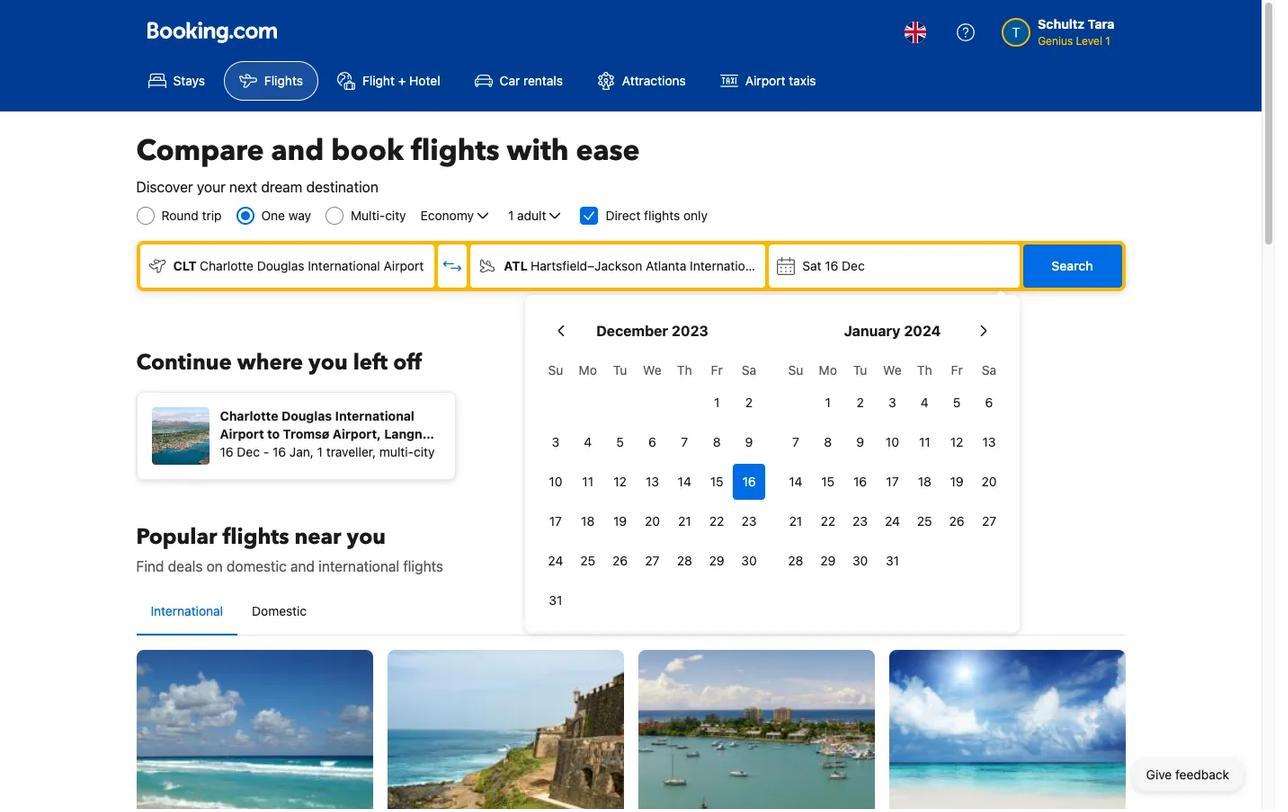 Task type: locate. For each thing, give the bounding box(es) containing it.
30 for 30 option
[[741, 553, 757, 568]]

0 vertical spatial 12
[[950, 434, 964, 450]]

1 2 from the left
[[745, 395, 753, 410]]

1 vertical spatial 12
[[614, 474, 627, 489]]

flights
[[264, 73, 303, 88]]

16 inside checkbox
[[742, 474, 756, 489]]

1 su from the left
[[548, 362, 563, 378]]

we for january
[[883, 362, 902, 378]]

sat 16 dec button
[[769, 245, 1019, 288]]

15 for 15 checkbox
[[821, 474, 835, 489]]

2 21 from the left
[[789, 514, 802, 529]]

1 mo from the left
[[579, 362, 597, 378]]

0 horizontal spatial tu
[[613, 362, 627, 378]]

13 inside checkbox
[[983, 434, 996, 450]]

20 left 21 december 2023 option
[[645, 514, 660, 529]]

12 inside option
[[950, 434, 964, 450]]

8 right the 7 december 2023 checkbox
[[713, 434, 721, 450]]

17 inside option
[[886, 474, 899, 489]]

7 right 6 checkbox
[[681, 434, 688, 450]]

1 horizontal spatial 17
[[886, 474, 899, 489]]

booking.com logo image
[[147, 21, 277, 43], [147, 21, 277, 43]]

23 right 22 checkbox
[[853, 514, 868, 529]]

26 inside option
[[613, 553, 628, 568]]

12
[[950, 434, 964, 450], [614, 474, 627, 489]]

0 horizontal spatial dec
[[237, 444, 260, 460]]

28 right the 27 december 2023 checkbox
[[677, 553, 692, 568]]

0 vertical spatial you
[[309, 348, 348, 378]]

3 January 2024 checkbox
[[876, 385, 909, 421]]

your
[[197, 179, 226, 195]]

fr
[[711, 362, 723, 378], [951, 362, 963, 378]]

1 vertical spatial 31
[[549, 593, 562, 608]]

14 right 13 option
[[678, 474, 692, 489]]

continue
[[136, 348, 232, 378]]

2 for january 2024
[[857, 395, 864, 410]]

1 vertical spatial 18
[[581, 514, 595, 529]]

city left economy
[[385, 208, 406, 223]]

1 7 from the left
[[681, 434, 688, 450]]

0 horizontal spatial 10
[[549, 474, 562, 489]]

7 for the 7 december 2023 checkbox
[[681, 434, 688, 450]]

give
[[1146, 767, 1172, 782]]

sat 16 dec
[[802, 258, 865, 273]]

24 right 23 option
[[885, 514, 900, 529]]

18 right 17 option
[[918, 474, 932, 489]]

24 January 2024 checkbox
[[876, 504, 909, 540]]

30 right 29 checkbox
[[741, 553, 757, 568]]

mo for january
[[819, 362, 837, 378]]

1 horizontal spatial 24
[[885, 514, 900, 529]]

5 inside option
[[953, 395, 961, 410]]

7 January 2024 checkbox
[[780, 425, 812, 460]]

0 horizontal spatial 29
[[709, 553, 725, 568]]

1 we from the left
[[643, 362, 662, 378]]

30 December 2023 checkbox
[[733, 543, 765, 579]]

5 for 5 january 2024 option
[[953, 395, 961, 410]]

0 horizontal spatial 24
[[548, 553, 563, 568]]

next
[[229, 179, 257, 195]]

2 7 from the left
[[792, 434, 799, 450]]

31 right 30 'checkbox'
[[886, 553, 899, 568]]

24 inside option
[[548, 553, 563, 568]]

and
[[271, 131, 324, 171], [290, 559, 315, 575]]

5
[[953, 395, 961, 410], [616, 434, 624, 450]]

0 vertical spatial dec
[[842, 258, 865, 273]]

tu
[[613, 362, 627, 378], [853, 362, 867, 378]]

18 January 2024 checkbox
[[909, 464, 941, 500]]

2 23 from the left
[[853, 514, 868, 529]]

fr for 2023
[[711, 362, 723, 378]]

2 2 from the left
[[857, 395, 864, 410]]

tara
[[1088, 16, 1115, 31]]

21 inside option
[[678, 514, 691, 529]]

26 for 26 option in the left bottom of the page
[[613, 553, 628, 568]]

1 horizontal spatial sa
[[982, 362, 997, 378]]

2 su from the left
[[788, 362, 803, 378]]

1 horizontal spatial 19
[[950, 474, 964, 489]]

2024
[[904, 323, 941, 339]]

12 January 2024 checkbox
[[941, 425, 973, 460]]

mo
[[579, 362, 597, 378], [819, 362, 837, 378]]

1 vertical spatial and
[[290, 559, 315, 575]]

you up international
[[347, 523, 386, 552]]

1 horizontal spatial 15
[[821, 474, 835, 489]]

0 horizontal spatial 17
[[549, 514, 562, 529]]

trip
[[202, 208, 222, 223]]

dec inside 16 dec - 16 jan, 1 traveller, multi-city link
[[237, 444, 260, 460]]

0 horizontal spatial 8
[[713, 434, 721, 450]]

mo up "1" checkbox
[[819, 362, 837, 378]]

dec right sat
[[842, 258, 865, 273]]

grid
[[540, 353, 765, 619], [780, 353, 1006, 579]]

8 inside the 8 january 2024 checkbox
[[824, 434, 832, 450]]

10 right the 9 january 2024 checkbox
[[886, 434, 899, 450]]

29 for 29 checkbox
[[709, 553, 725, 568]]

13 inside option
[[646, 474, 659, 489]]

13 right "12 december 2023" checkbox
[[646, 474, 659, 489]]

29 inside option
[[820, 553, 836, 568]]

2 inside 'checkbox'
[[745, 395, 753, 410]]

7 December 2023 checkbox
[[669, 425, 701, 460]]

near
[[295, 523, 341, 552]]

31 December 2023 checkbox
[[540, 583, 572, 619]]

2 fr from the left
[[951, 362, 963, 378]]

2 mo from the left
[[819, 362, 837, 378]]

we
[[643, 362, 662, 378], [883, 362, 902, 378]]

12 right the 11 option
[[950, 434, 964, 450]]

5 for 5 december 2023 checkbox
[[616, 434, 624, 450]]

international down multi-
[[308, 258, 380, 273]]

4 inside 4 december 2023 checkbox
[[584, 434, 592, 450]]

sa up 2 'checkbox'
[[742, 362, 757, 378]]

19 January 2024 checkbox
[[941, 464, 973, 500]]

24 for 24 january 2024 option
[[885, 514, 900, 529]]

round trip
[[161, 208, 222, 223]]

0 horizontal spatial 13
[[646, 474, 659, 489]]

and down "near"
[[290, 559, 315, 575]]

1 left the 2 january 2024 option
[[825, 395, 831, 410]]

city right traveller,
[[414, 444, 435, 460]]

2 inside option
[[857, 395, 864, 410]]

1 horizontal spatial 27
[[982, 514, 997, 529]]

25 for 25 january 2024 checkbox
[[917, 514, 932, 529]]

13 December 2023 checkbox
[[636, 464, 669, 500]]

0 horizontal spatial 23
[[742, 514, 757, 529]]

9
[[745, 434, 753, 450], [856, 434, 864, 450]]

1 horizontal spatial 23
[[853, 514, 868, 529]]

16 right sat
[[825, 258, 839, 273]]

11 inside "checkbox"
[[582, 474, 594, 489]]

1 horizontal spatial 21
[[789, 514, 802, 529]]

3 right the 2 january 2024 option
[[889, 395, 896, 410]]

0 vertical spatial and
[[271, 131, 324, 171]]

1 horizontal spatial 10
[[886, 434, 899, 450]]

popular
[[136, 523, 217, 552]]

0 horizontal spatial 9
[[745, 434, 753, 450]]

4 inside 4 checkbox
[[921, 395, 929, 410]]

8 right 7 option
[[824, 434, 832, 450]]

2
[[745, 395, 753, 410], [857, 395, 864, 410]]

1 vertical spatial 13
[[646, 474, 659, 489]]

0 vertical spatial 27
[[982, 514, 997, 529]]

17 left 18 checkbox
[[549, 514, 562, 529]]

18
[[918, 474, 932, 489], [581, 514, 595, 529]]

economy
[[421, 208, 474, 223]]

2 8 from the left
[[824, 434, 832, 450]]

1 horizontal spatial 4
[[921, 395, 929, 410]]

2 14 from the left
[[789, 474, 803, 489]]

0 horizontal spatial 30
[[741, 553, 757, 568]]

14 inside option
[[789, 474, 803, 489]]

1 22 from the left
[[709, 514, 724, 529]]

2 15 from the left
[[821, 474, 835, 489]]

1 vertical spatial 20
[[645, 514, 660, 529]]

7 left the 8 january 2024 checkbox at the right of page
[[792, 434, 799, 450]]

th for 2024
[[917, 362, 932, 378]]

16 left the -
[[220, 444, 233, 460]]

5 right 4 checkbox
[[953, 395, 961, 410]]

1 vertical spatial dec
[[237, 444, 260, 460]]

1 horizontal spatial su
[[788, 362, 803, 378]]

14 inside checkbox
[[678, 474, 692, 489]]

12 inside checkbox
[[614, 474, 627, 489]]

23
[[742, 514, 757, 529], [853, 514, 868, 529]]

25 left 26 checkbox
[[917, 514, 932, 529]]

2 horizontal spatial international
[[690, 258, 762, 273]]

24 left 25 'checkbox' on the bottom left of page
[[548, 553, 563, 568]]

compare
[[136, 131, 264, 171]]

0 horizontal spatial su
[[548, 362, 563, 378]]

0 vertical spatial 18
[[918, 474, 932, 489]]

compare and book flights with ease discover your next dream destination
[[136, 131, 640, 195]]

24 inside 24 january 2024 option
[[885, 514, 900, 529]]

2 December 2023 checkbox
[[733, 385, 765, 421]]

stays
[[173, 73, 205, 88]]

7 for 7 option
[[792, 434, 799, 450]]

1 21 from the left
[[678, 514, 691, 529]]

21 December 2023 checkbox
[[669, 504, 701, 540]]

find
[[136, 559, 164, 575]]

0 vertical spatial 31
[[886, 553, 899, 568]]

5 right 4 december 2023 checkbox
[[616, 434, 624, 450]]

6 for 6 checkbox
[[649, 434, 656, 450]]

tu up the 2 january 2024 option
[[853, 362, 867, 378]]

1 left 2 'checkbox'
[[714, 395, 720, 410]]

1 vertical spatial 19
[[613, 514, 627, 529]]

airport
[[745, 73, 786, 88], [384, 258, 424, 273], [766, 258, 806, 273]]

1 horizontal spatial 25
[[917, 514, 932, 529]]

popular flights near you find deals on domestic and international flights
[[136, 523, 443, 575]]

29 right 28 january 2024 option
[[820, 553, 836, 568]]

28 for 28 checkbox
[[677, 553, 692, 568]]

0 vertical spatial 19
[[950, 474, 964, 489]]

11 for the 11 option
[[919, 434, 931, 450]]

3 inside checkbox
[[552, 434, 560, 450]]

1 30 from the left
[[741, 553, 757, 568]]

19 December 2023 checkbox
[[604, 504, 636, 540]]

1 vertical spatial 10
[[549, 474, 562, 489]]

0 horizontal spatial 20
[[645, 514, 660, 529]]

16 right 15 checkbox
[[854, 474, 867, 489]]

29 for the 29 option
[[820, 553, 836, 568]]

28 inside checkbox
[[677, 553, 692, 568]]

-
[[263, 444, 269, 460]]

3
[[889, 395, 896, 410], [552, 434, 560, 450]]

0 horizontal spatial 31
[[549, 593, 562, 608]]

grid for december
[[540, 353, 765, 619]]

3 inside checkbox
[[889, 395, 896, 410]]

left
[[353, 348, 388, 378]]

3 for 3 january 2024 checkbox
[[889, 395, 896, 410]]

16 dec - 16 jan, 1 traveller, multi-city
[[220, 444, 435, 460]]

20 for 20 checkbox
[[645, 514, 660, 529]]

1 horizontal spatial 12
[[950, 434, 964, 450]]

9 for the 9 january 2024 checkbox
[[856, 434, 864, 450]]

0 vertical spatial 10
[[886, 434, 899, 450]]

22 for 22 december 2023 option
[[709, 514, 724, 529]]

schultz
[[1038, 16, 1085, 31]]

one
[[261, 208, 285, 223]]

21 left 22 checkbox
[[789, 514, 802, 529]]

11 inside option
[[919, 434, 931, 450]]

th up 4 checkbox
[[917, 362, 932, 378]]

7 inside 7 option
[[792, 434, 799, 450]]

we up 3 january 2024 checkbox
[[883, 362, 902, 378]]

21
[[678, 514, 691, 529], [789, 514, 802, 529]]

1 horizontal spatial 6
[[985, 395, 993, 410]]

0 horizontal spatial city
[[385, 208, 406, 223]]

27 January 2024 checkbox
[[973, 504, 1006, 540]]

rentals
[[523, 73, 563, 88]]

continue where you left off
[[136, 348, 422, 378]]

charlotte
[[200, 258, 254, 273]]

flights inside compare and book flights with ease discover your next dream destination
[[411, 131, 500, 171]]

12 right 11 "checkbox"
[[614, 474, 627, 489]]

1 horizontal spatial 13
[[983, 434, 996, 450]]

14
[[678, 474, 692, 489], [789, 474, 803, 489]]

26 inside checkbox
[[949, 514, 965, 529]]

attractions
[[622, 73, 686, 88]]

9 right 8 december 2023 checkbox on the right of page
[[745, 434, 753, 450]]

charlotte to punta cana image
[[889, 650, 1126, 809]]

18 inside checkbox
[[581, 514, 595, 529]]

9 for 9 december 2023 checkbox
[[745, 434, 753, 450]]

0 horizontal spatial 14
[[678, 474, 692, 489]]

30 right the 29 option
[[853, 553, 868, 568]]

31 for 31 january 2024 checkbox at the right
[[886, 553, 899, 568]]

0 horizontal spatial 18
[[581, 514, 595, 529]]

25 inside checkbox
[[917, 514, 932, 529]]

9 inside checkbox
[[745, 434, 753, 450]]

27 right 26 checkbox
[[982, 514, 997, 529]]

0 vertical spatial 3
[[889, 395, 896, 410]]

26 December 2023 checkbox
[[604, 543, 636, 579]]

5 December 2023 checkbox
[[604, 425, 636, 460]]

23 right 22 december 2023 option
[[742, 514, 757, 529]]

0 horizontal spatial 11
[[582, 474, 594, 489]]

tab list
[[136, 588, 1126, 637]]

1 vertical spatial 17
[[549, 514, 562, 529]]

dec inside sat 16 dec dropdown button
[[842, 258, 865, 273]]

18 for 18 checkbox
[[918, 474, 932, 489]]

tu for january
[[853, 362, 867, 378]]

we for december
[[643, 362, 662, 378]]

16 December 2023 checkbox
[[733, 464, 765, 500]]

27 inside 27 january 2024 option
[[982, 514, 997, 529]]

30 for 30 'checkbox'
[[853, 553, 868, 568]]

you left 'left'
[[309, 348, 348, 378]]

domestic
[[252, 603, 307, 619]]

off
[[393, 348, 422, 378]]

8
[[713, 434, 721, 450], [824, 434, 832, 450]]

city
[[385, 208, 406, 223], [414, 444, 435, 460]]

tab list containing international
[[136, 588, 1126, 637]]

2 22 from the left
[[821, 514, 836, 529]]

13 right 12 january 2024 option
[[983, 434, 996, 450]]

27 left 28 checkbox
[[645, 553, 660, 568]]

1 vertical spatial 11
[[582, 474, 594, 489]]

sa
[[742, 362, 757, 378], [982, 362, 997, 378]]

4 for 4 december 2023 checkbox
[[584, 434, 592, 450]]

1 23 from the left
[[742, 514, 757, 529]]

0 vertical spatial 13
[[983, 434, 996, 450]]

4 right 3 january 2024 checkbox
[[921, 395, 929, 410]]

2 sa from the left
[[982, 362, 997, 378]]

atl
[[504, 258, 528, 273]]

multi-city
[[351, 208, 406, 223]]

0 horizontal spatial 5
[[616, 434, 624, 450]]

1 15 from the left
[[710, 474, 724, 489]]

28 December 2023 checkbox
[[669, 543, 701, 579]]

1 vertical spatial city
[[414, 444, 435, 460]]

and up the dream
[[271, 131, 324, 171]]

flight + hotel link
[[322, 61, 456, 101]]

1 left adult
[[508, 208, 514, 223]]

17 for 17 december 2023 checkbox
[[549, 514, 562, 529]]

2 for december 2023
[[745, 395, 753, 410]]

2 we from the left
[[883, 362, 902, 378]]

19 inside option
[[613, 514, 627, 529]]

11 left 12 january 2024 option
[[919, 434, 931, 450]]

0 horizontal spatial 3
[[552, 434, 560, 450]]

1 horizontal spatial 20
[[982, 474, 997, 489]]

29 right 28 checkbox
[[709, 553, 725, 568]]

0 vertical spatial 6
[[985, 395, 993, 410]]

1 horizontal spatial 31
[[886, 553, 899, 568]]

15 right 14 option
[[821, 474, 835, 489]]

19 inside checkbox
[[950, 474, 964, 489]]

1 horizontal spatial dec
[[842, 258, 865, 273]]

su up 7 option
[[788, 362, 803, 378]]

29
[[709, 553, 725, 568], [820, 553, 836, 568]]

1 vertical spatial 27
[[645, 553, 660, 568]]

0 horizontal spatial 7
[[681, 434, 688, 450]]

1 vertical spatial you
[[347, 523, 386, 552]]

th down 2023
[[677, 362, 692, 378]]

0 vertical spatial 11
[[919, 434, 931, 450]]

27 inside checkbox
[[645, 553, 660, 568]]

28 inside option
[[788, 553, 804, 568]]

31 inside checkbox
[[886, 553, 899, 568]]

0 horizontal spatial 19
[[613, 514, 627, 529]]

1 horizontal spatial city
[[414, 444, 435, 460]]

0 vertical spatial 20
[[982, 474, 997, 489]]

1 horizontal spatial grid
[[780, 353, 1006, 579]]

12 for 12 january 2024 option
[[950, 434, 964, 450]]

sa for 2024
[[982, 362, 997, 378]]

17 December 2023 checkbox
[[540, 504, 572, 540]]

31 down the 24 december 2023 option on the bottom left of the page
[[549, 593, 562, 608]]

2 9 from the left
[[856, 434, 864, 450]]

2 tu from the left
[[853, 362, 867, 378]]

fr up 1 checkbox
[[711, 362, 723, 378]]

30 inside option
[[741, 553, 757, 568]]

1 horizontal spatial 11
[[919, 434, 931, 450]]

international
[[319, 559, 399, 575]]

january
[[844, 323, 901, 339]]

23 inside option
[[853, 514, 868, 529]]

6
[[985, 395, 993, 410], [649, 434, 656, 450]]

1 9 from the left
[[745, 434, 753, 450]]

8 January 2024 checkbox
[[812, 425, 844, 460]]

1 horizontal spatial international
[[308, 258, 380, 273]]

atlanta
[[646, 258, 687, 273]]

genius
[[1038, 34, 1073, 48]]

0 vertical spatial 17
[[886, 474, 899, 489]]

2 January 2024 checkbox
[[844, 385, 876, 421]]

1 horizontal spatial 26
[[949, 514, 965, 529]]

1 horizontal spatial 5
[[953, 395, 961, 410]]

tu down december
[[613, 362, 627, 378]]

4 right 3 december 2023 checkbox
[[584, 434, 592, 450]]

0 horizontal spatial mo
[[579, 362, 597, 378]]

1 right jan,
[[317, 444, 323, 460]]

1 horizontal spatial 2
[[857, 395, 864, 410]]

1 8 from the left
[[713, 434, 721, 450]]

0 horizontal spatial sa
[[742, 362, 757, 378]]

th
[[677, 362, 692, 378], [917, 362, 932, 378]]

22 December 2023 checkbox
[[701, 504, 733, 540]]

25
[[917, 514, 932, 529], [580, 553, 596, 568]]

0 vertical spatial 5
[[953, 395, 961, 410]]

airport for clt charlotte douglas international airport
[[384, 258, 424, 273]]

31 inside option
[[549, 593, 562, 608]]

1 horizontal spatial mo
[[819, 362, 837, 378]]

fr for 2024
[[951, 362, 963, 378]]

su for january
[[788, 362, 803, 378]]

20
[[982, 474, 997, 489], [645, 514, 660, 529]]

16
[[825, 258, 839, 273], [220, 444, 233, 460], [272, 444, 286, 460], [742, 474, 756, 489], [854, 474, 867, 489]]

0 horizontal spatial 27
[[645, 553, 660, 568]]

su up 3 december 2023 checkbox
[[548, 362, 563, 378]]

11 for 11 "checkbox"
[[582, 474, 594, 489]]

25 inside 'checkbox'
[[580, 553, 596, 568]]

22 right the 21 january 2024 checkbox
[[821, 514, 836, 529]]

1 January 2024 checkbox
[[812, 385, 844, 421]]

2 right 1 checkbox
[[745, 395, 753, 410]]

13
[[983, 434, 996, 450], [646, 474, 659, 489]]

2 th from the left
[[917, 362, 932, 378]]

1 horizontal spatial 22
[[821, 514, 836, 529]]

1 horizontal spatial we
[[883, 362, 902, 378]]

charlotte to montego bay image
[[638, 650, 875, 809]]

1 grid from the left
[[540, 353, 765, 619]]

6 right 5 january 2024 option
[[985, 395, 993, 410]]

2 grid from the left
[[780, 353, 1006, 579]]

1 fr from the left
[[711, 362, 723, 378]]

22 inside option
[[709, 514, 724, 529]]

with
[[507, 131, 569, 171]]

6 inside checkbox
[[649, 434, 656, 450]]

1 inside schultz tara genius level 1
[[1106, 34, 1111, 48]]

sa up 6 checkbox
[[982, 362, 997, 378]]

flights up the domestic
[[223, 523, 289, 552]]

10 December 2023 checkbox
[[540, 464, 572, 500]]

5 inside checkbox
[[616, 434, 624, 450]]

17 inside checkbox
[[549, 514, 562, 529]]

1 horizontal spatial 14
[[789, 474, 803, 489]]

30 January 2024 checkbox
[[844, 543, 876, 579]]

0 horizontal spatial 4
[[584, 434, 592, 450]]

18 right 17 december 2023 checkbox
[[581, 514, 595, 529]]

10 left 11 "checkbox"
[[549, 474, 562, 489]]

international down deals on the bottom left of the page
[[151, 603, 223, 619]]

17 right 16 january 2024 option
[[886, 474, 899, 489]]

9 right the 8 january 2024 checkbox at the right of page
[[856, 434, 864, 450]]

28 left the 29 option
[[788, 553, 804, 568]]

0 vertical spatial 25
[[917, 514, 932, 529]]

16 right 15 checkbox on the right of page
[[742, 474, 756, 489]]

search
[[1052, 258, 1093, 273]]

29 January 2024 checkbox
[[812, 543, 844, 579]]

20 inside option
[[982, 474, 997, 489]]

1 29 from the left
[[709, 553, 725, 568]]

december
[[596, 323, 668, 339]]

1 14 from the left
[[678, 474, 692, 489]]

dec left the -
[[237, 444, 260, 460]]

21 right 20 checkbox
[[678, 514, 691, 529]]

17 for 17 option
[[886, 474, 899, 489]]

we down december 2023
[[643, 362, 662, 378]]

7
[[681, 434, 688, 450], [792, 434, 799, 450]]

23 inside checkbox
[[742, 514, 757, 529]]

1 horizontal spatial 9
[[856, 434, 864, 450]]

tu for december
[[613, 362, 627, 378]]

11 right '10' option
[[582, 474, 594, 489]]

2 28 from the left
[[788, 553, 804, 568]]

su
[[548, 362, 563, 378], [788, 362, 803, 378]]

15 inside 15 checkbox
[[710, 474, 724, 489]]

15 right the 14 checkbox
[[710, 474, 724, 489]]

30
[[741, 553, 757, 568], [853, 553, 868, 568]]

29 inside checkbox
[[709, 553, 725, 568]]

2 30 from the left
[[853, 553, 868, 568]]

6 inside checkbox
[[985, 395, 993, 410]]

flights up economy
[[411, 131, 500, 171]]

21 for the 21 january 2024 checkbox
[[789, 514, 802, 529]]

20 right 19 checkbox in the bottom right of the page
[[982, 474, 997, 489]]

0 horizontal spatial 15
[[710, 474, 724, 489]]

28
[[677, 553, 692, 568], [788, 553, 804, 568]]

1 th from the left
[[677, 362, 692, 378]]

1 tu from the left
[[613, 362, 627, 378]]

sa for 2023
[[742, 362, 757, 378]]

1 vertical spatial 3
[[552, 434, 560, 450]]

0 horizontal spatial 22
[[709, 514, 724, 529]]

21 for 21 december 2023 option
[[678, 514, 691, 529]]

0 horizontal spatial we
[[643, 362, 662, 378]]

22 inside checkbox
[[821, 514, 836, 529]]

0 vertical spatial 26
[[949, 514, 965, 529]]

4
[[921, 395, 929, 410], [584, 434, 592, 450]]

25 left 26 option in the left bottom of the page
[[580, 553, 596, 568]]

1 sa from the left
[[742, 362, 757, 378]]

7 inside checkbox
[[681, 434, 688, 450]]

6 right 5 december 2023 checkbox
[[649, 434, 656, 450]]

mo down december
[[579, 362, 597, 378]]

26 right 25 'checkbox' on the bottom left of page
[[613, 553, 628, 568]]

8 inside 8 december 2023 checkbox
[[713, 434, 721, 450]]

1 28 from the left
[[677, 553, 692, 568]]

10 for 10 january 2024 option
[[886, 434, 899, 450]]

charlotte to san juan image
[[387, 650, 624, 809]]

international down only
[[690, 258, 762, 273]]

1 vertical spatial 6
[[649, 434, 656, 450]]

9 inside checkbox
[[856, 434, 864, 450]]

22
[[709, 514, 724, 529], [821, 514, 836, 529]]

22 for 22 checkbox
[[821, 514, 836, 529]]

27 for 27 january 2024 option
[[982, 514, 997, 529]]

fr up 5 january 2024 option
[[951, 362, 963, 378]]

24
[[885, 514, 900, 529], [548, 553, 563, 568]]

1 vertical spatial 5
[[616, 434, 624, 450]]

12 December 2023 checkbox
[[604, 464, 636, 500]]

21 inside checkbox
[[789, 514, 802, 529]]

1 vertical spatial 26
[[613, 553, 628, 568]]

20 inside checkbox
[[645, 514, 660, 529]]

18 inside checkbox
[[918, 474, 932, 489]]

2 29 from the left
[[820, 553, 836, 568]]

0 horizontal spatial 2
[[745, 395, 753, 410]]

30 inside 'checkbox'
[[853, 553, 868, 568]]

hotel
[[409, 73, 440, 88]]

10 for '10' option
[[549, 474, 562, 489]]

15 inside 15 checkbox
[[821, 474, 835, 489]]

flights
[[411, 131, 500, 171], [644, 208, 680, 223], [223, 523, 289, 552], [403, 559, 443, 575]]

2 left 3 january 2024 checkbox
[[857, 395, 864, 410]]

16 cell
[[733, 460, 765, 500]]

3 left 4 december 2023 checkbox
[[552, 434, 560, 450]]

1 down 'tara' on the top of page
[[1106, 34, 1111, 48]]

22 right 21 december 2023 option
[[709, 514, 724, 529]]

14 left 15 checkbox
[[789, 474, 803, 489]]

1 horizontal spatial tu
[[853, 362, 867, 378]]

1 vertical spatial 25
[[580, 553, 596, 568]]

26 right 25 january 2024 checkbox
[[949, 514, 965, 529]]



Task type: describe. For each thing, give the bounding box(es) containing it.
4 January 2024 checkbox
[[909, 385, 941, 421]]

16 right the -
[[272, 444, 286, 460]]

31 for 31 option
[[549, 593, 562, 608]]

8 for 8 december 2023 checkbox on the right of page
[[713, 434, 721, 450]]

27 for the 27 december 2023 checkbox
[[645, 553, 660, 568]]

13 January 2024 checkbox
[[973, 425, 1006, 460]]

5 January 2024 checkbox
[[941, 385, 973, 421]]

25 for 25 'checkbox' on the bottom left of page
[[580, 553, 596, 568]]

4 for 4 checkbox
[[921, 395, 929, 410]]

14 December 2023 checkbox
[[669, 464, 701, 500]]

27 December 2023 checkbox
[[636, 543, 669, 579]]

hartsfield–jackson
[[531, 258, 642, 273]]

16 inside option
[[854, 474, 867, 489]]

jan,
[[289, 444, 314, 460]]

11 January 2024 checkbox
[[909, 425, 941, 460]]

1 inside checkbox
[[825, 395, 831, 410]]

clt
[[173, 258, 197, 273]]

8 for the 8 january 2024 checkbox at the right of page
[[824, 434, 832, 450]]

3 for 3 december 2023 checkbox
[[552, 434, 560, 450]]

25 December 2023 checkbox
[[572, 543, 604, 579]]

give feedback
[[1146, 767, 1229, 782]]

18 December 2023 checkbox
[[572, 504, 604, 540]]

10 January 2024 checkbox
[[876, 425, 909, 460]]

22 January 2024 checkbox
[[812, 504, 844, 540]]

1 adult
[[508, 208, 546, 223]]

31 January 2024 checkbox
[[876, 543, 909, 579]]

8 December 2023 checkbox
[[701, 425, 733, 460]]

flights right international
[[403, 559, 443, 575]]

9 December 2023 checkbox
[[733, 425, 765, 460]]

26 for 26 checkbox
[[949, 514, 965, 529]]

douglas
[[257, 258, 304, 273]]

discover
[[136, 179, 193, 195]]

deals
[[168, 559, 203, 575]]

way
[[289, 208, 311, 223]]

13 for 13 checkbox
[[983, 434, 996, 450]]

1 inside 1 checkbox
[[714, 395, 720, 410]]

6 for 6 checkbox
[[985, 395, 993, 410]]

book
[[331, 131, 404, 171]]

19 for 19 option
[[613, 514, 627, 529]]

multi-
[[379, 444, 414, 460]]

flights left only
[[644, 208, 680, 223]]

dream
[[261, 179, 303, 195]]

2023
[[672, 323, 709, 339]]

12 for "12 december 2023" checkbox
[[614, 474, 627, 489]]

th for 2023
[[677, 362, 692, 378]]

28 January 2024 checkbox
[[780, 543, 812, 579]]

18 for 18 checkbox
[[581, 514, 595, 529]]

flight
[[362, 73, 395, 88]]

11 December 2023 checkbox
[[572, 464, 604, 500]]

stays link
[[133, 61, 220, 101]]

airport taxis link
[[705, 61, 831, 101]]

20 December 2023 checkbox
[[636, 504, 669, 540]]

one way
[[261, 208, 311, 223]]

airport for atl hartsfield–jackson atlanta international airport
[[766, 258, 806, 273]]

6 January 2024 checkbox
[[973, 385, 1006, 421]]

search button
[[1023, 245, 1122, 288]]

mo for december
[[579, 362, 597, 378]]

international button
[[136, 588, 237, 635]]

23 for 23 option
[[853, 514, 868, 529]]

19 for 19 checkbox in the bottom right of the page
[[950, 474, 964, 489]]

attractions link
[[582, 61, 701, 101]]

25 January 2024 checkbox
[[909, 504, 941, 540]]

28 for 28 january 2024 option
[[788, 553, 804, 568]]

international for douglas
[[308, 258, 380, 273]]

14 January 2024 checkbox
[[780, 464, 812, 500]]

1 December 2023 checkbox
[[701, 385, 733, 421]]

round
[[161, 208, 199, 223]]

on
[[206, 559, 223, 575]]

0 vertical spatial city
[[385, 208, 406, 223]]

+
[[398, 73, 406, 88]]

16 inside dropdown button
[[825, 258, 839, 273]]

20 January 2024 checkbox
[[973, 464, 1006, 500]]

1 adult button
[[506, 205, 566, 227]]

clt charlotte douglas international airport
[[173, 258, 424, 273]]

26 January 2024 checkbox
[[941, 504, 973, 540]]

9 January 2024 checkbox
[[844, 425, 876, 460]]

atl hartsfield–jackson atlanta international airport
[[504, 258, 806, 273]]

16 January 2024 checkbox
[[844, 464, 876, 500]]

feedback
[[1176, 767, 1229, 782]]

international inside button
[[151, 603, 223, 619]]

15 for 15 checkbox on the right of page
[[710, 474, 724, 489]]

24 for the 24 december 2023 option on the bottom left of the page
[[548, 553, 563, 568]]

where
[[237, 348, 303, 378]]

direct flights only
[[606, 208, 708, 223]]

airport taxis
[[745, 73, 816, 88]]

give feedback button
[[1132, 759, 1244, 791]]

destination
[[306, 179, 379, 195]]

su for december
[[548, 362, 563, 378]]

january 2024
[[844, 323, 941, 339]]

23 for the 23 checkbox
[[742, 514, 757, 529]]

adult
[[517, 208, 546, 223]]

15 December 2023 checkbox
[[701, 464, 733, 500]]

15 January 2024 checkbox
[[812, 464, 844, 500]]

23 December 2023 checkbox
[[733, 504, 765, 540]]

21 January 2024 checkbox
[[780, 504, 812, 540]]

only
[[684, 208, 708, 223]]

charlotte to cancún image
[[136, 650, 373, 809]]

level
[[1076, 34, 1103, 48]]

car rentals link
[[459, 61, 578, 101]]

schultz tara genius level 1
[[1038, 16, 1115, 48]]

domestic button
[[237, 588, 321, 635]]

you inside popular flights near you find deals on domestic and international flights
[[347, 523, 386, 552]]

16 dec - 16 jan, 1 traveller, multi-city link
[[152, 397, 452, 465]]

multi-
[[351, 208, 385, 223]]

december 2023
[[596, 323, 709, 339]]

20 for 20 option
[[982, 474, 997, 489]]

direct
[[606, 208, 641, 223]]

flight + hotel
[[362, 73, 440, 88]]

and inside popular flights near you find deals on domestic and international flights
[[290, 559, 315, 575]]

14 for the 14 checkbox
[[678, 474, 692, 489]]

domestic
[[227, 559, 287, 575]]

taxis
[[789, 73, 816, 88]]

ease
[[576, 131, 640, 171]]

14 for 14 option
[[789, 474, 803, 489]]

1 inside 1 adult popup button
[[508, 208, 514, 223]]

3 December 2023 checkbox
[[540, 425, 572, 460]]

23 January 2024 checkbox
[[844, 504, 876, 540]]

car rentals
[[500, 73, 563, 88]]

1 inside 16 dec - 16 jan, 1 traveller, multi-city link
[[317, 444, 323, 460]]

sat
[[802, 258, 822, 273]]

29 December 2023 checkbox
[[701, 543, 733, 579]]

13 for 13 option
[[646, 474, 659, 489]]

6 December 2023 checkbox
[[636, 425, 669, 460]]

17 January 2024 checkbox
[[876, 464, 909, 500]]

4 December 2023 checkbox
[[572, 425, 604, 460]]

grid for january
[[780, 353, 1006, 579]]

international for atlanta
[[690, 258, 762, 273]]

and inside compare and book flights with ease discover your next dream destination
[[271, 131, 324, 171]]

flights link
[[224, 61, 318, 101]]

car
[[500, 73, 520, 88]]

traveller,
[[326, 444, 376, 460]]

24 December 2023 checkbox
[[540, 543, 572, 579]]



Task type: vqa. For each thing, say whether or not it's contained in the screenshot.


